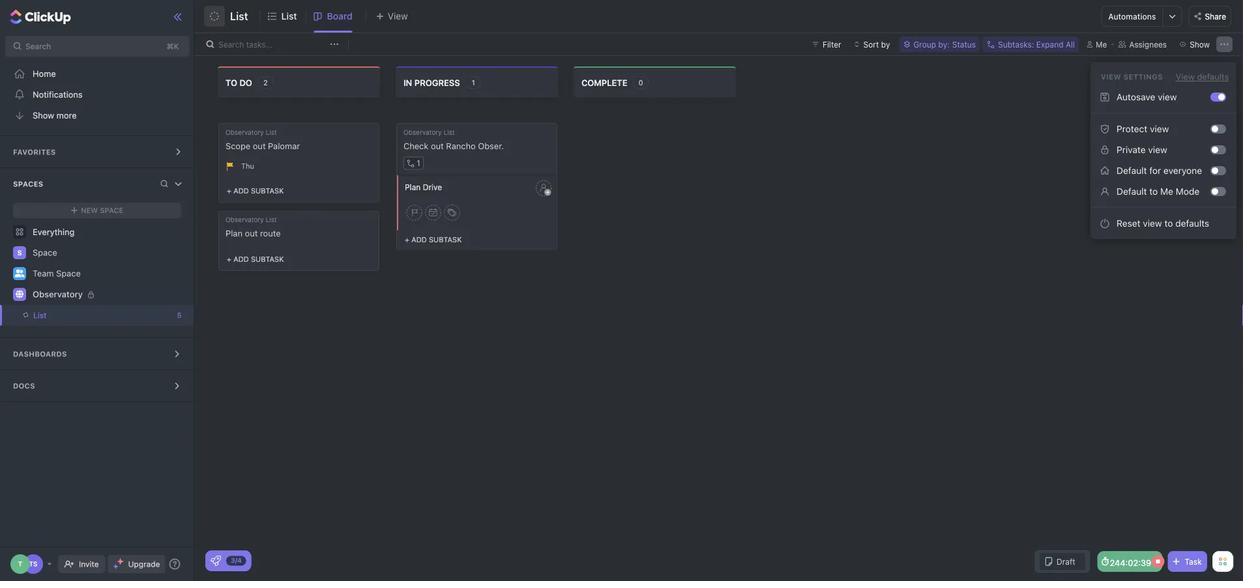Task type: locate. For each thing, give the bounding box(es) containing it.
observatory link
[[33, 284, 183, 305]]

0 vertical spatial me
[[1096, 40, 1108, 49]]

1 vertical spatial plan
[[226, 229, 243, 238]]

out inside the observatory list plan out route
[[245, 229, 258, 238]]

1 horizontal spatial to
[[1150, 186, 1158, 197]]

user group image
[[15, 270, 24, 277]]

observatory inside observatory list scope out palomar
[[226, 128, 264, 136]]

1 vertical spatial to
[[1150, 186, 1158, 197]]

0 horizontal spatial 1
[[417, 159, 420, 168]]

show
[[33, 111, 54, 120]]

observatory up route
[[226, 216, 264, 224]]

1 vertical spatial add
[[412, 236, 427, 244]]

0 horizontal spatial plan
[[226, 229, 243, 238]]

sidebar navigation
[[0, 0, 195, 582]]

to left do
[[226, 78, 237, 87]]

to do
[[226, 78, 252, 87]]

view up autosave view button
[[1176, 72, 1195, 82]]

out right scope
[[253, 141, 266, 151]]

defaults
[[1198, 72, 1229, 82], [1176, 218, 1210, 229]]

out right check
[[431, 141, 444, 151]]

space right "team"
[[56, 269, 81, 279]]

out inside observatory list scope out palomar
[[253, 141, 266, 151]]

view for reset
[[1143, 218, 1163, 229]]

plan drive
[[405, 183, 442, 192]]

subtask down route
[[251, 255, 284, 264]]

view
[[1158, 92, 1177, 102], [1143, 218, 1163, 229]]

subtask
[[251, 187, 284, 195], [429, 236, 462, 244], [251, 255, 284, 264]]

+ add subtask up the observatory list plan out route on the top left of page
[[227, 187, 284, 195]]

reset view to defaults button
[[1096, 213, 1232, 234]]

1 horizontal spatial plan
[[405, 183, 421, 192]]

observatory list check out rancho obser.
[[404, 128, 504, 151]]

list up dashboards
[[33, 311, 47, 320]]

0 vertical spatial +
[[227, 187, 232, 195]]

notifications
[[33, 90, 83, 99]]

assignees
[[1130, 40, 1167, 49]]

1
[[472, 79, 475, 87], [417, 159, 420, 168]]

drive
[[423, 183, 442, 192]]

more
[[57, 111, 77, 120]]

0 vertical spatial space
[[100, 206, 123, 215]]

me left assignees button
[[1096, 40, 1108, 49]]

0 horizontal spatial list link
[[0, 305, 169, 326]]

+ add subtask down drive
[[405, 236, 462, 244]]

1 horizontal spatial search
[[218, 40, 244, 49]]

0 vertical spatial view
[[1158, 92, 1177, 102]]

list inside the observatory list plan out route
[[266, 216, 277, 224]]

1 vertical spatial view
[[1143, 218, 1163, 229]]

team
[[33, 269, 54, 279]]

new space
[[81, 206, 123, 215]]

to down the default to me mode
[[1165, 218, 1173, 229]]

1 horizontal spatial me
[[1161, 186, 1174, 197]]

space
[[100, 206, 123, 215], [33, 248, 57, 258], [56, 269, 81, 279]]

1 down check
[[417, 159, 420, 168]]

3/4
[[231, 557, 242, 565]]

add for scope out palomar
[[234, 187, 249, 195]]

1 vertical spatial + add subtask
[[405, 236, 462, 244]]

2 vertical spatial to
[[1165, 218, 1173, 229]]

1 vertical spatial 1
[[417, 159, 420, 168]]

0 vertical spatial 1
[[472, 79, 475, 87]]

2 vertical spatial + add subtask
[[227, 255, 284, 264]]

search
[[218, 40, 244, 49], [25, 42, 51, 51]]

1 horizontal spatial list link
[[281, 0, 302, 33]]

add up the observatory list plan out route on the top left of page
[[234, 187, 249, 195]]

to right default
[[1150, 186, 1158, 197]]

1 vertical spatial list link
[[0, 305, 169, 326]]

observatory for scope
[[226, 128, 264, 136]]

space right new
[[100, 206, 123, 215]]

dashboards
[[13, 350, 67, 359]]

list link down team space link
[[0, 305, 169, 326]]

plan left route
[[226, 229, 243, 238]]

defaults inside reset view to defaults button
[[1176, 218, 1210, 229]]

add
[[234, 187, 249, 195], [412, 236, 427, 244], [234, 255, 249, 264]]

0 vertical spatial list link
[[281, 0, 302, 33]]

task
[[1185, 558, 1203, 567]]

+ add subtask
[[227, 187, 284, 195], [405, 236, 462, 244], [227, 255, 284, 264]]

list inside sidebar navigation
[[33, 311, 47, 320]]

2 vertical spatial add
[[234, 255, 249, 264]]

1 vertical spatial me
[[1161, 186, 1174, 197]]

list link up search tasks... text field
[[281, 0, 302, 33]]

assignees button
[[1113, 37, 1173, 52]]

1 vertical spatial subtask
[[429, 236, 462, 244]]

0 vertical spatial subtask
[[251, 187, 284, 195]]

observatory for plan
[[226, 216, 264, 224]]

view for autosave
[[1158, 92, 1177, 102]]

0 horizontal spatial view
[[1101, 73, 1122, 81]]

autosave view
[[1117, 92, 1177, 102]]

1 right progress
[[472, 79, 475, 87]]

view down 'settings'
[[1158, 92, 1177, 102]]

2
[[263, 79, 268, 87]]

observatory for check
[[404, 128, 442, 136]]

0 horizontal spatial me
[[1096, 40, 1108, 49]]

observatory down team space
[[33, 290, 83, 299]]

+ for scope out palomar
[[227, 187, 232, 195]]

+
[[227, 187, 232, 195], [405, 236, 410, 244], [227, 255, 232, 264]]

Search tasks... text field
[[218, 35, 327, 53]]

observatory up scope
[[226, 128, 264, 136]]

+ add subtask down route
[[227, 255, 284, 264]]

favorites
[[13, 148, 56, 157]]

list up route
[[266, 216, 277, 224]]

to
[[226, 78, 237, 87], [1150, 186, 1158, 197], [1165, 218, 1173, 229]]

out
[[253, 141, 266, 151], [431, 141, 444, 151], [245, 229, 258, 238]]

1 vertical spatial defaults
[[1176, 218, 1210, 229]]

route
[[260, 229, 281, 238]]

reset
[[1117, 218, 1141, 229]]

view up autosave
[[1101, 73, 1122, 81]]

do
[[240, 78, 252, 87]]

home link
[[0, 63, 195, 84]]

1 horizontal spatial view
[[1176, 72, 1195, 82]]

0 vertical spatial plan
[[405, 183, 421, 192]]

2 vertical spatial subtask
[[251, 255, 284, 264]]

2 vertical spatial space
[[56, 269, 81, 279]]

subtask down the plan drive link
[[429, 236, 462, 244]]

settings
[[1124, 73, 1164, 81]]

0 horizontal spatial search
[[25, 42, 51, 51]]

subtask up the observatory list plan out route on the top left of page
[[251, 187, 284, 195]]

plan left drive
[[405, 183, 421, 192]]

view settings
[[1101, 73, 1164, 81]]

observatory inside observatory list check out rancho obser.
[[404, 128, 442, 136]]

2 vertical spatial +
[[227, 255, 232, 264]]

0 horizontal spatial to
[[226, 78, 237, 87]]

automations button
[[1102, 7, 1163, 26]]

0 vertical spatial add
[[234, 187, 249, 195]]

⌘k
[[167, 42, 179, 51]]

list
[[230, 10, 248, 22], [281, 11, 297, 22], [266, 128, 277, 136], [444, 128, 455, 136], [266, 216, 277, 224], [33, 311, 47, 320]]

+ down the observatory list plan out route on the top left of page
[[227, 255, 232, 264]]

defaults down share
[[1198, 72, 1229, 82]]

search inside sidebar navigation
[[25, 42, 51, 51]]

view right reset
[[1143, 218, 1163, 229]]

list link
[[281, 0, 302, 33], [0, 305, 169, 326]]

observatory
[[226, 128, 264, 136], [404, 128, 442, 136], [226, 216, 264, 224], [33, 290, 83, 299]]

add down the observatory list plan out route on the top left of page
[[234, 255, 249, 264]]

observatory inside the observatory list plan out route
[[226, 216, 264, 224]]

observatory up check
[[404, 128, 442, 136]]

list up palomar at the left top of the page
[[266, 128, 277, 136]]

out inside observatory list check out rancho obser.
[[431, 141, 444, 151]]

search up home
[[25, 42, 51, 51]]

everything
[[33, 227, 75, 237]]

space for team
[[56, 269, 81, 279]]

scope
[[226, 141, 251, 151]]

add down the plan drive
[[412, 236, 427, 244]]

defaults down mode
[[1176, 218, 1210, 229]]

1 horizontal spatial 1
[[472, 79, 475, 87]]

0 vertical spatial + add subtask
[[227, 187, 284, 195]]

list up 'rancho'
[[444, 128, 455, 136]]

plan
[[405, 183, 421, 192], [226, 229, 243, 238]]

search left 'tasks...'
[[218, 40, 244, 49]]

me left mode
[[1161, 186, 1174, 197]]

me
[[1096, 40, 1108, 49], [1161, 186, 1174, 197]]

view defaults button
[[1176, 72, 1229, 82]]

+ down the plan drive
[[405, 236, 410, 244]]

list up search tasks... text field
[[281, 11, 297, 22]]

view
[[1176, 72, 1195, 82], [1101, 73, 1122, 81]]

favorites button
[[0, 136, 195, 168]]

view for view settings
[[1101, 73, 1122, 81]]

complete
[[582, 78, 628, 87]]

out left route
[[245, 229, 258, 238]]

+ up the observatory list plan out route on the top left of page
[[227, 187, 232, 195]]

space up "team"
[[33, 248, 57, 258]]

2 horizontal spatial to
[[1165, 218, 1173, 229]]

plan inside the plan drive link
[[405, 183, 421, 192]]

list up the search tasks...
[[230, 10, 248, 22]]

show more
[[33, 111, 77, 120]]



Task type: describe. For each thing, give the bounding box(es) containing it.
in progress
[[404, 78, 460, 87]]

+ for list
[[227, 255, 232, 264]]

0 vertical spatial to
[[226, 78, 237, 87]]

onboarding checklist button image
[[211, 556, 221, 567]]

space for new
[[100, 206, 123, 215]]

default
[[1117, 186, 1147, 197]]

list inside list "button"
[[230, 10, 248, 22]]

out for route
[[245, 229, 258, 238]]

space link
[[33, 243, 183, 263]]

list inside observatory list scope out palomar
[[266, 128, 277, 136]]

search tasks...
[[218, 40, 273, 49]]

search for search
[[25, 42, 51, 51]]

upgrade
[[128, 560, 160, 569]]

progress
[[415, 78, 460, 87]]

1 vertical spatial +
[[405, 236, 410, 244]]

plan inside the observatory list plan out route
[[226, 229, 243, 238]]

observatory list scope out palomar
[[226, 128, 300, 151]]

everything link
[[0, 222, 195, 243]]

board
[[327, 11, 353, 22]]

mode
[[1176, 186, 1200, 197]]

default to me mode button
[[1096, 181, 1211, 202]]

observatory inside sidebar navigation
[[33, 290, 83, 299]]

autosave view button
[[1096, 87, 1211, 108]]

globe image
[[16, 290, 23, 298]]

board link
[[327, 0, 358, 33]]

check
[[404, 141, 429, 151]]

1 for observatory
[[417, 159, 420, 168]]

plan drive link
[[397, 175, 557, 231]]

list inside observatory list check out rancho obser.
[[444, 128, 455, 136]]

244:02:39
[[1110, 558, 1152, 568]]

share
[[1205, 12, 1227, 21]]

observatory list plan out route
[[226, 216, 281, 238]]

new
[[81, 206, 98, 215]]

default to me mode
[[1117, 186, 1200, 197]]

palomar
[[268, 141, 300, 151]]

in
[[404, 78, 412, 87]]

invite
[[79, 560, 99, 569]]

share button
[[1189, 6, 1232, 27]]

automations
[[1109, 12, 1157, 21]]

out for palomar
[[253, 141, 266, 151]]

reset view to defaults
[[1117, 218, 1210, 229]]

docs
[[13, 382, 35, 391]]

0
[[639, 79, 643, 87]]

upgrade link
[[108, 556, 165, 574]]

5
[[177, 311, 182, 320]]

add for list
[[234, 255, 249, 264]]

team space link
[[33, 263, 183, 284]]

rancho
[[446, 141, 476, 151]]

1 vertical spatial space
[[33, 248, 57, 258]]

search for search tasks...
[[218, 40, 244, 49]]

onboarding checklist button element
[[211, 556, 221, 567]]

out for rancho
[[431, 141, 444, 151]]

+ add subtask for plan out route
[[405, 236, 462, 244]]

me button
[[1082, 37, 1113, 52]]

tasks...
[[246, 40, 273, 49]]

+ add subtask for 1
[[227, 255, 284, 264]]

obser.
[[478, 141, 504, 151]]

view for view defaults
[[1176, 72, 1195, 82]]

autosave
[[1117, 92, 1156, 102]]

view defaults
[[1176, 72, 1229, 82]]

subtask for 1
[[251, 255, 284, 264]]

1 for to do
[[472, 79, 475, 87]]

0 vertical spatial defaults
[[1198, 72, 1229, 82]]

notifications link
[[0, 84, 195, 105]]

subtask for plan out route
[[429, 236, 462, 244]]

list button
[[225, 2, 248, 31]]

home
[[33, 69, 56, 79]]

team space
[[33, 269, 81, 279]]



Task type: vqa. For each thing, say whether or not it's contained in the screenshot.
the Pulse "link"
no



